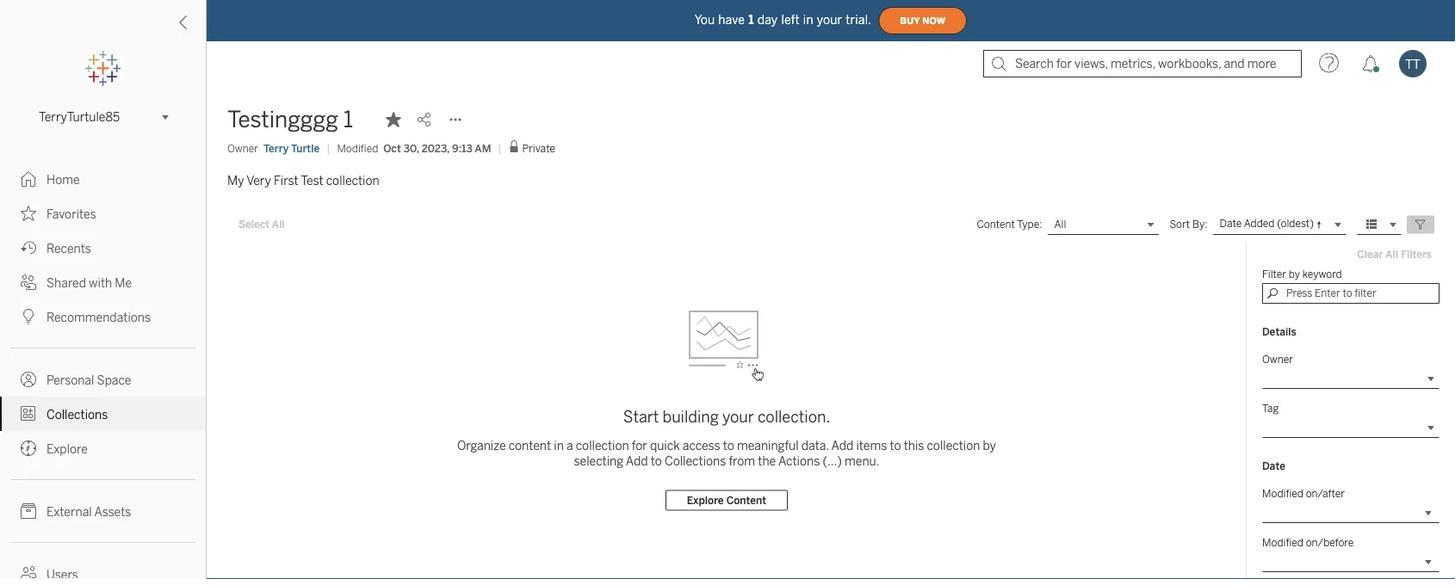 Task type: locate. For each thing, give the bounding box(es) containing it.
0 horizontal spatial |
[[327, 142, 330, 155]]

explore
[[47, 442, 88, 456], [687, 495, 724, 507]]

left
[[782, 13, 800, 27]]

on/after
[[1306, 487, 1345, 500]]

me
[[115, 276, 132, 290]]

collection for a
[[576, 439, 629, 453]]

30,
[[404, 142, 419, 155]]

sort by:
[[1170, 218, 1208, 231]]

0 vertical spatial collections
[[47, 408, 108, 422]]

to left the 'this'
[[890, 439, 901, 453]]

1 left 'day'
[[749, 13, 754, 27]]

personal
[[47, 373, 94, 388]]

explore inside button
[[687, 495, 724, 507]]

0 horizontal spatial add
[[626, 455, 648, 469]]

home
[[47, 173, 80, 187]]

explore down organize content in a collection for quick access to meaningful data. add items to this collection by selecting add to collections from the actions (...) menu.
[[687, 495, 724, 507]]

1 horizontal spatial collections
[[665, 455, 726, 469]]

0 horizontal spatial owner
[[227, 142, 258, 155]]

1 vertical spatial in
[[554, 439, 564, 453]]

date up modified on/after
[[1263, 460, 1286, 473]]

filter
[[1263, 268, 1287, 280]]

0 vertical spatial 1
[[749, 13, 754, 27]]

clear all filters button
[[1350, 245, 1440, 265]]

menu.
[[845, 455, 880, 469]]

0 vertical spatial content
[[977, 218, 1015, 231]]

date for date added (oldest)
[[1220, 218, 1242, 230]]

tag
[[1263, 402, 1279, 415]]

for
[[632, 439, 647, 453]]

1 vertical spatial date
[[1263, 460, 1286, 473]]

sort
[[1170, 218, 1190, 231]]

keyword
[[1303, 268, 1342, 280]]

(oldest)
[[1277, 218, 1314, 230]]

1 horizontal spatial in
[[803, 13, 814, 27]]

modified for modified on/before
[[1263, 537, 1304, 549]]

owner down details
[[1263, 353, 1294, 366]]

Modified on/after text field
[[1263, 503, 1440, 524]]

in right left
[[803, 13, 814, 27]]

modified left oct
[[337, 142, 378, 155]]

0 horizontal spatial all
[[272, 219, 285, 231]]

content inside button
[[727, 495, 767, 507]]

1 horizontal spatial collection
[[576, 439, 629, 453]]

date added (oldest)
[[1220, 218, 1314, 230]]

2 horizontal spatial all
[[1386, 249, 1399, 261]]

explore content
[[687, 495, 767, 507]]

by inside organize content in a collection for quick access to meaningful data. add items to this collection by selecting add to collections from the actions (...) menu.
[[983, 439, 996, 453]]

filters
[[1401, 249, 1432, 261]]

add
[[832, 439, 854, 453], [626, 455, 648, 469]]

0 horizontal spatial in
[[554, 439, 564, 453]]

0 vertical spatial explore
[[47, 442, 88, 456]]

by
[[1289, 268, 1300, 280], [983, 439, 996, 453]]

collection
[[326, 174, 380, 188], [576, 439, 629, 453], [927, 439, 980, 453]]

this
[[904, 439, 924, 453]]

1 vertical spatial your
[[723, 408, 754, 426]]

home link
[[0, 162, 206, 196]]

terry
[[264, 142, 289, 155]]

by right the 'this'
[[983, 439, 996, 453]]

modified left on/after
[[1263, 487, 1304, 500]]

0 vertical spatial add
[[832, 439, 854, 453]]

all right type:
[[1055, 219, 1066, 231]]

1 horizontal spatial add
[[832, 439, 854, 453]]

content down the from
[[727, 495, 767, 507]]

owner terry turtle | modified oct 30, 2023, 9:13 am |
[[227, 142, 502, 155]]

date left "added"
[[1220, 218, 1242, 230]]

explore for explore
[[47, 442, 88, 456]]

1 horizontal spatial 1
[[749, 13, 754, 27]]

0 vertical spatial date
[[1220, 218, 1242, 230]]

0 vertical spatial your
[[817, 13, 843, 27]]

explore inside main navigation. press the up and down arrow keys to access links. element
[[47, 442, 88, 456]]

content
[[509, 439, 551, 453]]

0 vertical spatial modified
[[337, 142, 378, 155]]

favorites
[[47, 207, 96, 221]]

oct
[[384, 142, 401, 155]]

| right turtle
[[327, 142, 330, 155]]

collections inside organize content in a collection for quick access to meaningful data. add items to this collection by selecting add to collections from the actions (...) menu.
[[665, 455, 726, 469]]

0 horizontal spatial explore
[[47, 442, 88, 456]]

buy now button
[[879, 7, 967, 34]]

date for date
[[1263, 460, 1286, 473]]

1 up the owner terry turtle | modified oct 30, 2023, 9:13 am |
[[343, 106, 353, 133]]

1 horizontal spatial date
[[1263, 460, 1286, 473]]

all right select
[[272, 219, 285, 231]]

0 horizontal spatial content
[[727, 495, 767, 507]]

1 vertical spatial add
[[626, 455, 648, 469]]

collections
[[47, 408, 108, 422], [665, 455, 726, 469]]

1 horizontal spatial explore
[[687, 495, 724, 507]]

0 vertical spatial in
[[803, 13, 814, 27]]

date inside dropdown button
[[1220, 218, 1242, 230]]

collection up selecting
[[576, 439, 629, 453]]

0 horizontal spatial collection
[[326, 174, 380, 188]]

to down quick
[[651, 455, 662, 469]]

1 vertical spatial explore
[[687, 495, 724, 507]]

1 horizontal spatial owner
[[1263, 353, 1294, 366]]

explore down collections 'link'
[[47, 442, 88, 456]]

collections link
[[0, 397, 206, 431]]

owner up my
[[227, 142, 258, 155]]

to
[[723, 439, 734, 453], [890, 439, 901, 453], [651, 455, 662, 469]]

shared with me
[[47, 276, 132, 290]]

have
[[719, 13, 745, 27]]

content left type:
[[977, 218, 1015, 231]]

collections down personal
[[47, 408, 108, 422]]

0 horizontal spatial by
[[983, 439, 996, 453]]

collections down "access"
[[665, 455, 726, 469]]

2 vertical spatial modified
[[1263, 537, 1304, 549]]

in left "a"
[[554, 439, 564, 453]]

explore for explore content
[[687, 495, 724, 507]]

to up the from
[[723, 439, 734, 453]]

1 vertical spatial owner
[[1263, 353, 1294, 366]]

2 horizontal spatial collection
[[927, 439, 980, 453]]

assets
[[94, 505, 131, 519]]

1 horizontal spatial your
[[817, 13, 843, 27]]

collection down the owner terry turtle | modified oct 30, 2023, 9:13 am |
[[326, 174, 380, 188]]

1 vertical spatial modified
[[1263, 487, 1304, 500]]

| right am at the left top
[[498, 142, 502, 155]]

modified left on/before
[[1263, 537, 1304, 549]]

owner
[[227, 142, 258, 155], [1263, 353, 1294, 366]]

1 horizontal spatial content
[[977, 218, 1015, 231]]

add up (...)
[[832, 439, 854, 453]]

0 vertical spatial owner
[[227, 142, 258, 155]]

date
[[1220, 218, 1242, 230], [1263, 460, 1286, 473]]

all button
[[1048, 214, 1160, 235]]

|
[[327, 142, 330, 155], [498, 142, 502, 155]]

start
[[623, 408, 659, 426]]

by right filter
[[1289, 268, 1300, 280]]

personal space
[[47, 373, 131, 388]]

your up organize content in a collection for quick access to meaningful data. add items to this collection by selecting add to collections from the actions (...) menu.
[[723, 408, 754, 426]]

collection right the 'this'
[[927, 439, 980, 453]]

0 horizontal spatial 1
[[343, 106, 353, 133]]

your
[[817, 13, 843, 27], [723, 408, 754, 426]]

all
[[272, 219, 285, 231], [1055, 219, 1066, 231], [1386, 249, 1399, 261]]

recommendations
[[47, 310, 151, 325]]

1 vertical spatial by
[[983, 439, 996, 453]]

add down 'for'
[[626, 455, 648, 469]]

0 vertical spatial by
[[1289, 268, 1300, 280]]

1 horizontal spatial all
[[1055, 219, 1066, 231]]

1 vertical spatial content
[[727, 495, 767, 507]]

external assets link
[[0, 494, 206, 529]]

Search for views, metrics, workbooks, and more text field
[[984, 50, 1302, 78]]

0 horizontal spatial collections
[[47, 408, 108, 422]]

1 vertical spatial collections
[[665, 455, 726, 469]]

all right clear
[[1386, 249, 1399, 261]]

in
[[803, 13, 814, 27], [554, 439, 564, 453]]

1
[[749, 13, 754, 27], [343, 106, 353, 133]]

your left trial.
[[817, 13, 843, 27]]

0 horizontal spatial to
[[651, 455, 662, 469]]

0 horizontal spatial date
[[1220, 218, 1242, 230]]

terry turtle link
[[264, 141, 320, 156]]

modified
[[337, 142, 378, 155], [1263, 487, 1304, 500], [1263, 537, 1304, 549]]

the
[[758, 455, 776, 469]]

1 horizontal spatial |
[[498, 142, 502, 155]]



Task type: describe. For each thing, give the bounding box(es) containing it.
main navigation. press the up and down arrow keys to access links. element
[[0, 162, 206, 580]]

2 horizontal spatial to
[[890, 439, 901, 453]]

external
[[47, 505, 92, 519]]

start building your collection.
[[623, 408, 831, 426]]

testingggg 1
[[227, 106, 353, 133]]

a
[[567, 439, 573, 453]]

clear all filters
[[1357, 249, 1432, 261]]

navigation panel element
[[0, 52, 206, 580]]

1 horizontal spatial to
[[723, 439, 734, 453]]

date added (oldest) button
[[1213, 214, 1347, 235]]

content type:
[[977, 218, 1043, 231]]

added
[[1244, 218, 1275, 230]]

collections inside 'link'
[[47, 408, 108, 422]]

from
[[729, 455, 755, 469]]

Modified on/before text field
[[1263, 552, 1440, 573]]

shared
[[47, 276, 86, 290]]

first
[[274, 174, 299, 188]]

modified for modified on/after
[[1263, 487, 1304, 500]]

Filter by keyword text field
[[1263, 283, 1440, 304]]

select
[[239, 219, 270, 231]]

meaningful
[[737, 439, 799, 453]]

owner for owner terry turtle | modified oct 30, 2023, 9:13 am |
[[227, 142, 258, 155]]

favorites link
[[0, 196, 206, 231]]

on/before
[[1306, 537, 1354, 549]]

turtle
[[291, 142, 320, 155]]

select all button
[[227, 214, 296, 235]]

day
[[758, 13, 778, 27]]

1 horizontal spatial by
[[1289, 268, 1300, 280]]

all inside dropdown button
[[1055, 219, 1066, 231]]

access
[[683, 439, 720, 453]]

type:
[[1017, 218, 1043, 231]]

2 | from the left
[[498, 142, 502, 155]]

organize
[[457, 439, 506, 453]]

all for clear all filters
[[1386, 249, 1399, 261]]

details
[[1263, 326, 1297, 338]]

collection for test
[[326, 174, 380, 188]]

recents link
[[0, 231, 206, 265]]

you
[[695, 13, 715, 27]]

modified on/before
[[1263, 537, 1354, 549]]

explore content button
[[666, 490, 788, 511]]

9:13
[[452, 142, 473, 155]]

very
[[247, 174, 271, 188]]

modified on/after
[[1263, 487, 1345, 500]]

buy now
[[900, 15, 946, 26]]

select all
[[239, 219, 285, 231]]

trial.
[[846, 13, 872, 27]]

selecting
[[574, 455, 624, 469]]

am
[[475, 142, 491, 155]]

explore link
[[0, 431, 206, 466]]

items
[[856, 439, 887, 453]]

collection.
[[758, 408, 831, 426]]

by:
[[1193, 218, 1208, 231]]

(...)
[[823, 455, 842, 469]]

testingggg
[[227, 106, 338, 133]]

terryturtule85 button
[[32, 107, 174, 127]]

shared with me link
[[0, 265, 206, 300]]

actions
[[779, 455, 820, 469]]

data.
[[802, 439, 829, 453]]

my
[[227, 174, 244, 188]]

recents
[[47, 242, 91, 256]]

private
[[522, 143, 555, 155]]

external assets
[[47, 505, 131, 519]]

clear
[[1357, 249, 1384, 261]]

space
[[97, 373, 131, 388]]

now
[[923, 15, 946, 26]]

organize content in a collection for quick access to meaningful data. add items to this collection by selecting add to collections from the actions (...) menu.
[[457, 439, 996, 469]]

0 horizontal spatial your
[[723, 408, 754, 426]]

filter by keyword
[[1263, 268, 1342, 280]]

1 vertical spatial 1
[[343, 106, 353, 133]]

quick
[[650, 439, 680, 453]]

personal space link
[[0, 363, 206, 397]]

2023,
[[422, 142, 450, 155]]

owner for owner
[[1263, 353, 1294, 366]]

all for select all
[[272, 219, 285, 231]]

list view image
[[1364, 217, 1380, 233]]

my very first test collection
[[227, 174, 380, 188]]

you have 1 day left in your trial.
[[695, 13, 872, 27]]

buy
[[900, 15, 920, 26]]

test
[[301, 174, 324, 188]]

building
[[663, 408, 719, 426]]

in inside organize content in a collection for quick access to meaningful data. add items to this collection by selecting add to collections from the actions (...) menu.
[[554, 439, 564, 453]]

terryturtule85
[[39, 110, 120, 124]]

with
[[89, 276, 112, 290]]

1 | from the left
[[327, 142, 330, 155]]

recommendations link
[[0, 300, 206, 334]]



Task type: vqa. For each thing, say whether or not it's contained in the screenshot.
the content in the left of the page
yes



